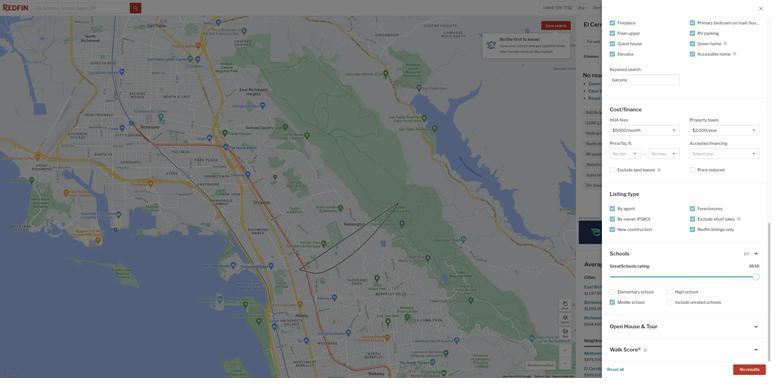 Task type: vqa. For each thing, say whether or not it's contained in the screenshot.
topmost home
yes



Task type: locate. For each thing, give the bounding box(es) containing it.
0 horizontal spatial map
[[564, 375, 569, 378]]

by left 'agent'
[[618, 206, 623, 211]]

school for high school
[[686, 290, 698, 295]]

to left see
[[687, 96, 692, 101]]

one
[[640, 96, 647, 101]]

to
[[523, 37, 527, 42], [687, 96, 692, 101], [601, 131, 604, 136], [672, 131, 675, 136]]

0 vertical spatial of
[[648, 96, 652, 101]]

$1,095,000
[[585, 307, 605, 311]]

parking left remove rv parking image
[[593, 152, 605, 157]]

list box
[[610, 125, 680, 136], [690, 125, 760, 136], [610, 149, 641, 159], [649, 149, 680, 159], [690, 149, 760, 159]]

2 vertical spatial home
[[609, 261, 624, 268]]

map right a
[[564, 375, 569, 378]]

report ad button
[[757, 217, 769, 221]]

0 vertical spatial 10+
[[587, 183, 593, 188]]

1 horizontal spatial rv
[[698, 31, 704, 36]]

your inside "save your search and get updated when new homes come on the market."
[[509, 44, 517, 48]]

search down 759-
[[555, 23, 567, 28]]

&
[[642, 324, 646, 330]]

0 vertical spatial ft.
[[614, 121, 617, 125]]

0 vertical spatial rv parking
[[698, 31, 719, 36]]

0 vertical spatial remove $400k-$4.5m image
[[639, 40, 643, 43]]

cerrito inside el cerrito hills homes for sale $999,000
[[589, 367, 603, 372]]

remove coming soon, under contract/pending image
[[700, 122, 703, 125]]

1 horizontal spatial reset
[[608, 367, 619, 372]]

redfin listings only down foreclosures
[[698, 227, 735, 232]]

redfin listings only
[[587, 142, 619, 146], [698, 227, 735, 232]]

$400k-$4.5m down fixer-upper
[[616, 39, 641, 44]]

0 vertical spatial map
[[608, 89, 616, 94]]

homes right 'more'
[[711, 96, 725, 101]]

hoa up to $5,000/month
[[587, 131, 630, 136]]

1 vertical spatial hoa
[[587, 131, 595, 136]]

main for primary bedroom on main
[[726, 152, 734, 157]]

1 horizontal spatial map
[[608, 89, 616, 94]]

main down "private"
[[726, 152, 734, 157]]

1 horizontal spatial fireplace
[[661, 152, 676, 157]]

taxes
[[708, 118, 719, 123]]

on for primary bedroom on main
[[721, 152, 725, 157]]

unrated
[[691, 300, 706, 305]]

redfin down 'hoa up to $5,000/month' at top
[[587, 142, 598, 146]]

0 horizontal spatial hoa
[[587, 131, 595, 136]]

None range field
[[610, 274, 760, 280]]

no results
[[583, 72, 611, 79], [740, 367, 760, 372]]

redfin down foreclosures
[[698, 227, 711, 232]]

homes inside midtown homes for sale $875,000
[[603, 351, 616, 356]]

0 vertical spatial exclude short sales
[[713, 131, 745, 136]]

0 horizontal spatial property
[[645, 131, 660, 136]]

hoa left remove 1,100-2,750 sq. ft. image
[[610, 118, 619, 123]]

el cerrito link
[[686, 202, 704, 206]]

remove $400k-$4.5m image up hoa fees
[[614, 111, 617, 114]]

communities
[[691, 142, 713, 146]]

remove fireplace image
[[679, 153, 682, 156]]

0 horizontal spatial cerrito
[[589, 367, 603, 372]]

exclude short sales down foreclosures
[[698, 217, 735, 222]]

greatschools down schools
[[610, 264, 637, 269]]

0 horizontal spatial main
[[726, 152, 734, 157]]

report a map error
[[553, 375, 575, 378]]

for inside berkeley homes for sale $1,095,000
[[617, 300, 623, 305]]

cerrito, up for sale button
[[591, 21, 611, 28]]

be the first to know! dialog
[[483, 30, 571, 58]]

the down get
[[535, 49, 541, 54]]

cities
[[585, 275, 596, 280]]

land
[[634, 168, 642, 173]]

cerrito,
[[591, 21, 611, 28], [663, 261, 684, 268]]

0 horizontal spatial no results
[[583, 72, 611, 79]]

guest house down fixer-upper
[[618, 41, 643, 46]]

1 vertical spatial cerrito
[[589, 367, 603, 372]]

search for keyword search
[[628, 67, 641, 72]]

0 horizontal spatial 10+
[[587, 183, 593, 188]]

rv parking up waterfront
[[587, 152, 605, 157]]

1 vertical spatial main
[[726, 152, 734, 157]]

search down recommended button
[[628, 67, 641, 72]]

main left floor
[[739, 20, 748, 25]]

coming soon, under contract/pending
[[632, 121, 696, 125]]

0 horizontal spatial your
[[509, 44, 517, 48]]

main
[[739, 20, 748, 25], [726, 152, 734, 157]]

report left ad
[[757, 217, 765, 220]]

cerrito for el cerrito hills homes for sale $999,000
[[589, 367, 603, 372]]

property for property taxes
[[690, 118, 708, 123]]

0 vertical spatial sales
[[737, 131, 745, 136]]

map inside button
[[563, 335, 568, 338]]

0 vertical spatial house
[[631, 41, 643, 46]]

10+ down waterfront
[[587, 183, 593, 188]]

list box right —
[[649, 149, 680, 159]]

ca up cities 'heading'
[[685, 261, 693, 268]]

your right one
[[653, 96, 662, 101]]

agent
[[624, 206, 635, 211]]

by left owner
[[618, 217, 623, 222]]

your
[[509, 44, 517, 48], [653, 96, 662, 101]]

soon,
[[646, 121, 655, 125]]

school right elementary
[[641, 290, 654, 295]]

short
[[727, 131, 736, 136], [714, 217, 725, 222]]

sale inside midtown homes for sale $875,000
[[624, 351, 632, 356]]

open house & tour link
[[610, 323, 760, 331]]

primary up studio+ / 4+ ba on the right
[[698, 20, 713, 25]]

save down 844-
[[546, 23, 555, 28]]

1 horizontal spatial $400k-
[[616, 39, 629, 44]]

listings down foreclosures
[[712, 227, 726, 232]]

school for middle school
[[632, 300, 645, 305]]

0 vertical spatial greatschools
[[594, 183, 617, 188]]

terms of use
[[535, 375, 550, 378]]

0 vertical spatial rating
[[618, 183, 628, 188]]

no results button
[[734, 365, 766, 375]]

short down foreclosures
[[714, 217, 725, 222]]

2 by from the top
[[618, 217, 623, 222]]

save search button
[[542, 21, 571, 30]]

report ad
[[757, 217, 769, 220]]

0 vertical spatial cerrito,
[[591, 21, 611, 28]]

home for accessible
[[720, 52, 731, 57]]

ba
[[714, 39, 718, 44]]

exclude up financing
[[713, 131, 726, 136]]

house up '10+ greatschools rating'
[[598, 173, 608, 177]]

updated
[[542, 44, 556, 48]]

results
[[592, 72, 611, 79], [747, 367, 760, 372]]

1 vertical spatial the
[[535, 49, 541, 54]]

school down elementary school
[[632, 300, 645, 305]]

tax
[[661, 131, 666, 136]]

1 horizontal spatial remove $400k-$4.5m image
[[639, 40, 643, 43]]

City, Address, School, Agent, ZIP search field
[[31, 3, 130, 13]]

filters left below
[[663, 96, 674, 101]]

1 horizontal spatial of
[[648, 96, 652, 101]]

homes right 0
[[588, 54, 599, 59]]

neighborhoods element
[[585, 334, 615, 347]]

greatschools
[[594, 183, 617, 188], [610, 264, 637, 269]]

ca up fixer-
[[612, 21, 621, 28]]

fireplace left remove fireplace image
[[661, 152, 676, 157]]

the right be
[[507, 37, 513, 42]]

on for primary bedroom on main floor
[[733, 20, 738, 25]]

elementary
[[618, 290, 640, 295]]

$875,000
[[585, 358, 602, 362]]

55+
[[683, 142, 690, 146]]

richmond up $1,047,500 at the right of page
[[595, 285, 615, 290]]

map down out
[[608, 89, 616, 94]]

0 horizontal spatial save
[[500, 44, 508, 48]]

sq.
[[608, 121, 613, 125]]

1-844-759-7732
[[544, 6, 572, 10]]

1 vertical spatial $400k-$4.5m
[[587, 110, 611, 115]]

studio+ inside button
[[692, 39, 706, 44]]

fireplace up fixer-upper
[[618, 20, 636, 25]]

list box up financing
[[690, 125, 760, 136]]

remove 1,100-2,750 sq. ft. image
[[621, 122, 624, 125]]

1 vertical spatial house
[[598, 173, 608, 177]]

cerrito for el cerrito
[[690, 202, 704, 206]]

rv parking
[[698, 31, 719, 36], [587, 152, 605, 157]]

save inside "save your search and get updated when new homes come on the market."
[[500, 44, 508, 48]]

0 horizontal spatial reset
[[589, 96, 600, 101]]

el up for
[[584, 21, 589, 28]]

zip codes
[[624, 338, 643, 343]]

hoa down 1,100-
[[587, 131, 595, 136]]

1 vertical spatial map
[[503, 375, 508, 378]]

sale inside el cerrito hills homes for sale $999,000
[[634, 367, 642, 372]]

sale for kensington homes for sale
[[718, 300, 726, 305]]

the up reset all filters button
[[600, 89, 607, 94]]

1 vertical spatial 10+
[[744, 252, 751, 256]]

property up remove property tax up to $2,000/year icon
[[690, 118, 708, 123]]

0 vertical spatial the
[[507, 37, 513, 42]]

0 vertical spatial main
[[739, 20, 748, 25]]

1 vertical spatial report
[[553, 375, 561, 378]]

be
[[500, 37, 506, 42]]

0 vertical spatial save
[[546, 23, 555, 28]]

sort
[[606, 54, 613, 59]]

house
[[625, 324, 640, 330]]

0 vertical spatial listings
[[599, 142, 611, 146]]

home down schools
[[609, 261, 624, 268]]

10+ for 10+
[[744, 252, 751, 256]]

by for by agent
[[618, 206, 623, 211]]

0 vertical spatial on
[[733, 20, 738, 25]]

844-
[[547, 6, 555, 10]]

0 horizontal spatial filters
[[607, 96, 618, 101]]

house down upper
[[631, 41, 643, 46]]

0 horizontal spatial the
[[507, 37, 513, 42]]

list box for property taxes
[[690, 125, 760, 136]]

results inside button
[[747, 367, 760, 372]]

1 horizontal spatial report
[[757, 217, 765, 220]]

sale right for
[[594, 39, 601, 44]]

exclude left 55+ at the top
[[669, 142, 682, 146]]

use
[[546, 375, 550, 378]]

reset inside button
[[608, 367, 619, 372]]

primary for primary bedroom on main
[[690, 152, 704, 157]]

ft. right sq.
[[614, 121, 617, 125]]

0 vertical spatial $400k-
[[616, 39, 629, 44]]

$789,000
[[674, 358, 692, 362]]

$644,450
[[585, 322, 602, 327]]

|
[[740, 23, 741, 28]]

on left |
[[733, 20, 738, 25]]

all down clear the map boundary button
[[601, 96, 606, 101]]

0 vertical spatial $400k-$4.5m
[[616, 39, 641, 44]]

walk score®
[[610, 347, 641, 353]]

richmond $644,450
[[585, 316, 605, 327]]

homes right new
[[508, 49, 519, 54]]

0 homes • sort : recommended
[[584, 54, 641, 59]]

remove $400k-$4.5m image down upper
[[639, 40, 643, 43]]

your down first at the right top of the page
[[509, 44, 517, 48]]

pool
[[746, 142, 753, 146]]

remove redfin listings only image
[[622, 142, 625, 146]]

0 horizontal spatial up
[[596, 131, 600, 136]]

0 horizontal spatial parking
[[593, 152, 605, 157]]

for sale
[[588, 39, 601, 44]]

home right /
[[711, 41, 722, 46]]

search up come
[[517, 44, 528, 48]]

for right unrated
[[712, 300, 717, 305]]

advertisement
[[579, 216, 601, 220]]

recommended button
[[614, 54, 645, 59]]

1 horizontal spatial no results
[[740, 367, 760, 372]]

for down elementary
[[617, 300, 623, 305]]

el inside el cerrito hills homes for sale $999,000
[[585, 367, 588, 372]]

guest house down waterfront
[[587, 173, 608, 177]]

studio+ for studio+
[[625, 110, 638, 115]]

1 vertical spatial redfin
[[698, 227, 711, 232]]

10+
[[587, 183, 593, 188], [744, 252, 751, 256]]

1 vertical spatial sales
[[725, 217, 735, 222]]

reset down midtown homes for sale $875,000
[[608, 367, 619, 372]]

richmond up $644,450
[[585, 316, 605, 321]]

home for average
[[609, 261, 624, 268]]

$4.5m down upper
[[629, 39, 641, 44]]

map region
[[0, 0, 629, 378]]

$4.5m
[[629, 39, 641, 44], [600, 110, 611, 115]]

el left foreclosures
[[686, 202, 689, 206]]

studio+ left /
[[692, 39, 706, 44]]

sale
[[651, 21, 663, 28]]

guest down fixer-
[[618, 41, 630, 46]]

for right reset all
[[628, 367, 633, 372]]

sale inside berkeley homes for sale $1,095,000
[[624, 300, 632, 305]]

1 horizontal spatial rv parking
[[698, 31, 719, 36]]

map down the options
[[563, 335, 568, 338]]

0 horizontal spatial house
[[598, 173, 608, 177]]

price
[[698, 168, 708, 173]]

home right "accessible"
[[720, 52, 731, 57]]

$400k- up 1,100-
[[587, 110, 600, 115]]

0 vertical spatial redfin listings only
[[587, 142, 619, 146]]

remove $400k-$4.5m image
[[639, 40, 643, 43], [614, 111, 617, 114]]

$400k- down fixer-
[[616, 39, 629, 44]]

of left 'use'
[[543, 375, 545, 378]]

guest house
[[618, 41, 643, 46], [587, 173, 608, 177]]

search inside save search button
[[555, 23, 567, 28]]

1 vertical spatial on
[[530, 49, 534, 54]]

for inside midtown homes for sale $875,000
[[617, 351, 623, 356]]

primary bedroom on main floor
[[698, 20, 758, 25]]

remove studio+ image
[[641, 111, 644, 114]]

rating
[[618, 183, 628, 188], [638, 264, 650, 269]]

1 horizontal spatial redfin
[[698, 227, 711, 232]]

sale down elementary
[[624, 300, 632, 305]]

$400k-$4.5m up 1,100-2,750 sq. ft.
[[587, 110, 611, 115]]

search for save search
[[555, 23, 567, 28]]

cities heading
[[585, 275, 763, 281]]

parking down market
[[705, 31, 719, 36]]

first
[[514, 37, 522, 42]]

2 vertical spatial on
[[721, 152, 725, 157]]

on inside "save your search and get updated when new homes come on the market."
[[530, 49, 534, 54]]

0 horizontal spatial only
[[612, 142, 619, 146]]

save up new
[[500, 44, 508, 48]]

to right first at the right top of the page
[[523, 37, 527, 42]]

sale right unrated
[[718, 300, 726, 305]]

1 horizontal spatial house
[[631, 41, 643, 46]]

draw button
[[559, 299, 572, 312]]

remove studio+ / 4+ ba image
[[717, 40, 720, 43]]

0 vertical spatial search
[[555, 23, 567, 28]]

property down soon,
[[645, 131, 660, 136]]

up right 'tax'
[[667, 131, 671, 136]]

score®
[[624, 347, 641, 353]]

1 vertical spatial listings
[[712, 227, 726, 232]]

exclude
[[713, 131, 726, 136], [669, 142, 682, 146], [618, 168, 633, 173], [698, 217, 713, 222]]

0 horizontal spatial rating
[[618, 183, 628, 188]]

redfin listings only down 'hoa up to $5,000/month' at top
[[587, 142, 619, 146]]

come
[[520, 49, 529, 54]]

report inside button
[[757, 217, 765, 220]]

1 horizontal spatial map
[[563, 335, 568, 338]]

hoa for hoa fees
[[610, 118, 619, 123]]

0 vertical spatial richmond
[[595, 285, 615, 290]]

bedroom for primary bedroom on main floor
[[714, 20, 732, 25]]

on
[[733, 20, 738, 25], [530, 49, 534, 54], [721, 152, 725, 157]]

greatschools up listing
[[594, 183, 617, 188]]

the inside "save your search and get updated when new homes come on the market."
[[535, 49, 541, 54]]

or
[[619, 96, 623, 101]]

options button
[[559, 313, 572, 326]]

1 vertical spatial ft.
[[629, 141, 633, 146]]

1 by from the top
[[618, 206, 623, 211]]

0 vertical spatial $4.5m
[[629, 39, 641, 44]]

sale for midtown homes for sale $875,000
[[624, 351, 632, 356]]

studio+
[[692, 39, 706, 44], [625, 110, 638, 115]]

1 vertical spatial property
[[645, 131, 660, 136]]

1 horizontal spatial guest
[[618, 41, 630, 46]]

0 horizontal spatial on
[[530, 49, 534, 54]]

0 horizontal spatial $400k-
[[587, 110, 600, 115]]

1 horizontal spatial property
[[690, 118, 708, 123]]

home
[[711, 41, 722, 46], [720, 52, 731, 57], [609, 261, 624, 268]]

contract/pending
[[667, 121, 696, 125]]

$629,000
[[674, 291, 692, 296]]

guest down waterfront
[[587, 173, 597, 177]]

map left "data"
[[503, 375, 508, 378]]

for inside el cerrito hills homes for sale $999,000
[[628, 367, 633, 372]]

air conditioning
[[620, 152, 646, 157]]

0 horizontal spatial all
[[601, 96, 606, 101]]

of right one
[[648, 96, 652, 101]]

759-
[[555, 6, 564, 10]]

homes up the hills
[[603, 351, 616, 356]]

save inside button
[[546, 23, 555, 28]]

/10
[[754, 264, 760, 268]]

el for el cerrito, ca homes for sale
[[584, 21, 589, 28]]

remove air conditioning image
[[649, 153, 652, 156]]

heights
[[615, 285, 631, 290]]

0 vertical spatial property
[[690, 118, 708, 123]]

studio+ for studio+ / 4+ ba
[[692, 39, 706, 44]]

primary down the accepted
[[690, 152, 704, 157]]

middle
[[618, 300, 631, 305]]

list box down remove studio+ icon
[[610, 125, 680, 136]]

1 vertical spatial studio+
[[625, 110, 638, 115]]

studio+ up fees
[[625, 110, 638, 115]]

for for kensington homes for sale
[[712, 300, 717, 305]]

homes inside el cerrito hills homes for sale $999,000
[[614, 367, 627, 372]]

walk
[[610, 347, 623, 353]]

0 horizontal spatial report
[[553, 375, 561, 378]]

sale right walk
[[624, 351, 632, 356]]

0 horizontal spatial search
[[517, 44, 528, 48]]

1 vertical spatial short
[[714, 217, 725, 222]]

1 horizontal spatial all
[[620, 367, 624, 372]]

0 vertical spatial hoa
[[610, 118, 619, 123]]

to right 'tax'
[[672, 131, 675, 136]]

1 vertical spatial richmond
[[585, 316, 605, 321]]

no results inside button
[[740, 367, 760, 372]]

up down 1,100-2,750 sq. ft.
[[596, 131, 600, 136]]

1 horizontal spatial ft.
[[629, 141, 633, 146]]

0 horizontal spatial results
[[592, 72, 611, 79]]

1 horizontal spatial $4.5m
[[629, 39, 641, 44]]

1 vertical spatial ca
[[685, 261, 693, 268]]

2 vertical spatial search
[[628, 67, 641, 72]]

primary
[[698, 20, 713, 25], [690, 152, 704, 157]]



Task type: describe. For each thing, give the bounding box(es) containing it.
for for berkeley homes for sale $1,095,000
[[617, 300, 623, 305]]

1 vertical spatial parking
[[593, 152, 605, 157]]

keyword
[[610, 67, 627, 72]]

list box for hoa fees
[[610, 125, 680, 136]]

accessible home
[[698, 52, 731, 57]]

reset all button
[[608, 365, 624, 375]]

your inside zoom out clear the map boundary reset all filters or remove one of your filters below to see more homes
[[653, 96, 662, 101]]

studio+ / 4+ ba
[[692, 39, 718, 44]]

to down 2,750
[[601, 131, 604, 136]]

0 vertical spatial short
[[727, 131, 736, 136]]

kensington
[[674, 300, 697, 305]]

1 vertical spatial guest
[[587, 173, 597, 177]]

insights
[[722, 23, 738, 28]]

0 horizontal spatial rv
[[587, 152, 592, 157]]

homes inside berkeley homes for sale $1,095,000
[[603, 300, 617, 305]]

city guide link
[[743, 22, 764, 28]]

for left sale
[[642, 21, 650, 28]]

hills
[[604, 367, 613, 372]]

reset all filters button
[[589, 96, 618, 101]]

homes inside "save your search and get updated when new homes come on the market."
[[508, 49, 519, 54]]

0 horizontal spatial cerrito,
[[591, 21, 611, 28]]

main for primary bedroom on main floor
[[739, 20, 748, 25]]

1 vertical spatial map
[[564, 375, 569, 378]]

for for midtown homes for sale $875,000
[[617, 351, 623, 356]]

property for property tax up to $2,000/year
[[645, 131, 660, 136]]

report for report a map error
[[553, 375, 561, 378]]

0 vertical spatial fireplace
[[618, 20, 636, 25]]

by for by owner (fsbo)
[[618, 217, 623, 222]]

report a map error link
[[553, 375, 575, 378]]

to inside dialog
[[523, 37, 527, 42]]

zoom
[[589, 81, 600, 86]]

construction
[[628, 227, 653, 232]]

$400k-$4.5m inside button
[[616, 39, 641, 44]]

schools
[[610, 251, 630, 257]]

green home
[[698, 41, 722, 46]]

all inside reset all button
[[620, 367, 624, 372]]

1 up from the left
[[596, 131, 600, 136]]

new
[[618, 227, 627, 232]]

fees
[[620, 118, 629, 123]]

homes right kensington at the right of page
[[698, 300, 711, 305]]

report for report ad
[[757, 217, 765, 220]]

kensington homes for sale
[[674, 300, 726, 305]]

high
[[676, 290, 685, 295]]

1 horizontal spatial guest house
[[618, 41, 643, 46]]

studio+ / 4+ ba button
[[689, 36, 724, 47]]

exclude left land on the top right of the page
[[618, 168, 633, 173]]

neighborhoods
[[585, 338, 615, 343]]

zip
[[624, 338, 630, 343]]

/
[[707, 39, 708, 44]]

$1,047,500
[[585, 291, 605, 296]]

include unrated schools
[[676, 300, 722, 305]]

1 vertical spatial rv parking
[[587, 152, 605, 157]]

save for save search
[[546, 23, 555, 28]]

1 vertical spatial fireplace
[[661, 152, 676, 157]]

homes inside zoom out clear the map boundary reset all filters or remove one of your filters below to see more homes
[[711, 96, 725, 101]]

remove exclude 55+ communities image
[[716, 142, 719, 146]]

exclude 55+ communities
[[669, 142, 713, 146]]

map for map
[[563, 335, 568, 338]]

list box for accepted financing
[[690, 149, 760, 159]]

and
[[529, 44, 535, 48]]

sale inside button
[[594, 39, 601, 44]]

no inside button
[[740, 367, 746, 372]]

0 vertical spatial guest
[[618, 41, 630, 46]]

list box down remove redfin listings only icon
[[610, 149, 641, 159]]

save your search and get updated when new homes come on the market.
[[500, 44, 566, 54]]

the inside zoom out clear the map boundary reset all filters or remove one of your filters below to see more homes
[[600, 89, 607, 94]]

1 vertical spatial of
[[543, 375, 545, 378]]

home for green
[[711, 41, 722, 46]]

school for elementary school
[[641, 290, 654, 295]]

2 filters from the left
[[663, 96, 674, 101]]

remove
[[624, 96, 639, 101]]

el for el cerrito hills homes for sale $999,000
[[585, 367, 588, 372]]

zip codes element
[[624, 334, 643, 347]]

0 vertical spatial no
[[583, 72, 591, 79]]

2,750
[[597, 121, 607, 125]]

remove outline
[[528, 363, 554, 368]]

primary for primary bedroom on main floor
[[698, 20, 713, 25]]

el cerrito hills homes for sale $999,000
[[585, 367, 642, 378]]

1 vertical spatial $4.5m
[[600, 110, 611, 115]]

listing
[[610, 191, 627, 197]]

submit search image
[[134, 6, 138, 10]]

e.g. office, balcony, modern text field
[[613, 77, 678, 82]]

outline
[[543, 363, 554, 368]]

$400k- inside button
[[616, 39, 629, 44]]

error
[[569, 375, 575, 378]]

primary bedroom on main
[[690, 152, 734, 157]]

0 horizontal spatial listings
[[599, 142, 611, 146]]

remove $400k-$4.5m image inside $400k-$4.5m button
[[639, 40, 643, 43]]

$5,000/month
[[605, 131, 630, 136]]

price reduced
[[698, 168, 725, 173]]

0 vertical spatial no results
[[583, 72, 611, 79]]

fixer-
[[618, 31, 629, 36]]

0 horizontal spatial sales
[[725, 217, 735, 222]]

0 horizontal spatial $400k-$4.5m
[[587, 110, 611, 115]]

type
[[628, 191, 640, 197]]

berkeley homes for sale $1,095,000
[[585, 300, 632, 311]]

listing type
[[610, 191, 640, 197]]

see
[[692, 96, 699, 101]]

remove outline button
[[526, 361, 556, 370]]

google image
[[1, 372, 18, 378]]

more
[[700, 96, 711, 101]]

2 up from the left
[[667, 131, 671, 136]]

1 vertical spatial $400k-
[[587, 110, 600, 115]]

map for map data ©2023 google
[[503, 375, 508, 378]]

0 horizontal spatial redfin listings only
[[587, 142, 619, 146]]

floor
[[749, 20, 758, 25]]

10+ for 10+ greatschools rating
[[587, 183, 593, 188]]

0 horizontal spatial redfin
[[587, 142, 598, 146]]

high school
[[676, 290, 698, 295]]

1,100-2,750 sq. ft.
[[587, 121, 617, 125]]

el for el cerrito
[[686, 202, 689, 206]]

1 horizontal spatial redfin listings only
[[698, 227, 735, 232]]

cost/finance
[[610, 106, 642, 113]]

1 horizontal spatial ca
[[685, 261, 693, 268]]

map data ©2023 google
[[503, 375, 531, 378]]

draw
[[563, 307, 569, 310]]

of inside zoom out clear the map boundary reset all filters or remove one of your filters below to see more homes
[[648, 96, 652, 101]]

upper
[[629, 31, 640, 36]]

0 horizontal spatial ca
[[612, 21, 621, 28]]

0 horizontal spatial short
[[714, 217, 725, 222]]

market.
[[541, 49, 554, 54]]

$999,000
[[585, 373, 602, 378]]

accepted financing
[[690, 141, 728, 146]]

codes
[[631, 338, 643, 343]]

out
[[601, 81, 608, 86]]

sale for berkeley homes for sale $1,095,000
[[624, 300, 632, 305]]

1 vertical spatial no
[[727, 142, 732, 146]]

by agent
[[618, 206, 635, 211]]

ad region
[[579, 221, 769, 244]]

green
[[698, 41, 710, 46]]

10 /10
[[750, 264, 760, 268]]

search inside "save your search and get updated when new homes come on the market."
[[517, 44, 528, 48]]

ad
[[766, 217, 769, 220]]

accepted
[[690, 141, 709, 146]]

0 vertical spatial results
[[592, 72, 611, 79]]

el cerrito
[[686, 202, 704, 206]]

1 vertical spatial exclude short sales
[[698, 217, 735, 222]]

greatschools rating
[[610, 264, 650, 269]]

reset inside zoom out clear the map boundary reset all filters or remove one of your filters below to see more homes
[[589, 96, 600, 101]]

1 vertical spatial greatschools
[[610, 264, 637, 269]]

homes inside the 0 homes • sort : recommended
[[588, 54, 599, 59]]

1 filters from the left
[[607, 96, 618, 101]]

hoa fees
[[610, 118, 629, 123]]

remove property tax up to $2,000/year image
[[701, 132, 704, 135]]

exclude down foreclosures
[[698, 217, 713, 222]]

$4.5m inside button
[[629, 39, 641, 44]]

1 vertical spatial rating
[[638, 264, 650, 269]]

1 horizontal spatial parking
[[705, 31, 719, 36]]

remove rv parking image
[[608, 153, 611, 156]]

1 vertical spatial cerrito,
[[663, 261, 684, 268]]

tour
[[647, 324, 658, 330]]

east richmond heights $1,047,500
[[585, 285, 631, 296]]

7732
[[564, 6, 572, 10]]

walk score® link
[[610, 346, 760, 354]]

terms of use link
[[535, 375, 550, 378]]

1-
[[544, 6, 547, 10]]

map inside zoom out clear the map boundary reset all filters or remove one of your filters below to see more homes
[[608, 89, 616, 94]]

save for save your search and get updated when new homes come on the market.
[[500, 44, 508, 48]]

price/sq.
[[610, 141, 628, 146]]

schools
[[707, 300, 722, 305]]

leases
[[643, 168, 656, 173]]

•
[[602, 55, 603, 59]]

to inside zoom out clear the map boundary reset all filters or remove one of your filters below to see more homes
[[687, 96, 692, 101]]

1 horizontal spatial listings
[[712, 227, 726, 232]]

1,100-
[[587, 121, 597, 125]]

richmond link
[[585, 315, 671, 322]]

near
[[643, 261, 656, 268]]

1 vertical spatial only
[[727, 227, 735, 232]]

be the first to know!
[[500, 37, 540, 42]]

midtown homes for sale $875,000
[[585, 351, 632, 362]]

hoa for hoa up to $5,000/month
[[587, 131, 595, 136]]

el right near
[[657, 261, 662, 268]]

$2,000/year
[[676, 131, 698, 136]]

1-844-759-7732 link
[[544, 6, 572, 10]]

all inside zoom out clear the map boundary reset all filters or remove one of your filters below to see more homes
[[601, 96, 606, 101]]

save search
[[546, 23, 567, 28]]

0 vertical spatial rv
[[698, 31, 704, 36]]

richmond inside the east richmond heights $1,047,500
[[595, 285, 615, 290]]

zoom out clear the map boundary reset all filters or remove one of your filters below to see more homes
[[589, 81, 725, 101]]

bedroom for primary bedroom on main
[[704, 152, 720, 157]]

0 horizontal spatial remove $400k-$4.5m image
[[614, 111, 617, 114]]

prices
[[625, 261, 642, 268]]

0 horizontal spatial guest house
[[587, 173, 608, 177]]

berkeley
[[585, 300, 602, 305]]



